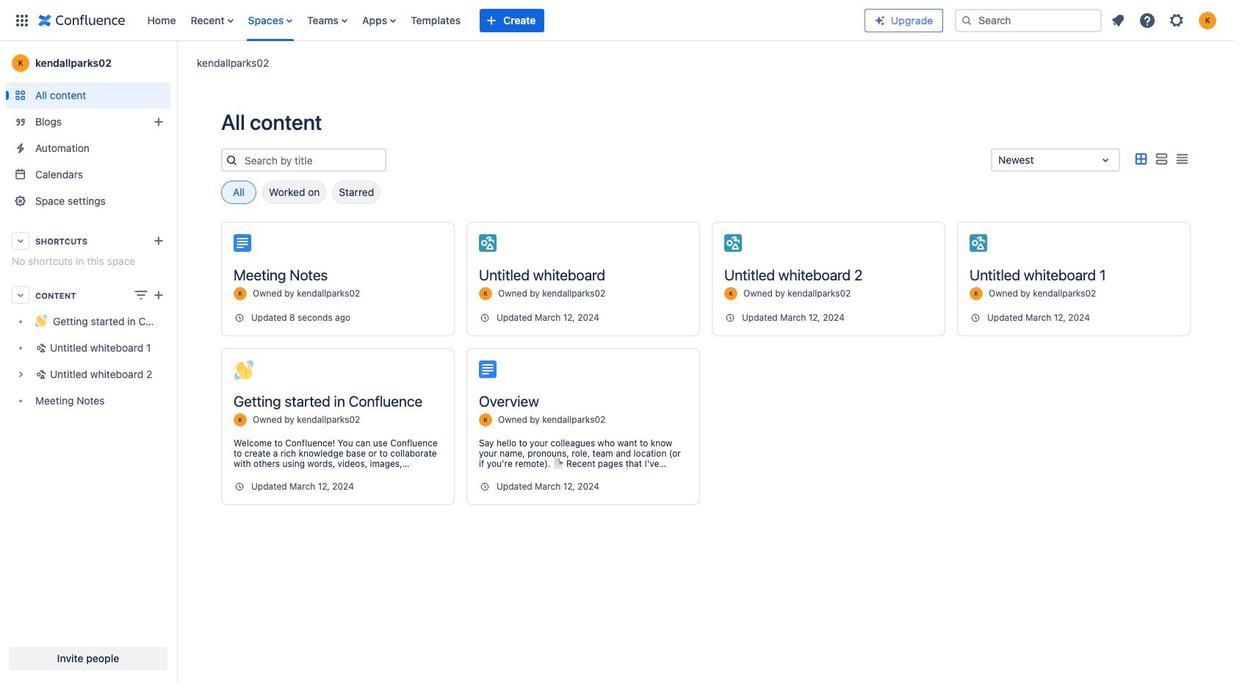 Task type: describe. For each thing, give the bounding box(es) containing it.
change view image
[[132, 287, 150, 304]]

help icon image
[[1139, 11, 1157, 29]]

:wave: image
[[234, 361, 254, 380]]

global element
[[9, 0, 865, 41]]

premium image
[[875, 14, 886, 26]]

compact list image
[[1174, 150, 1191, 168]]

list for the premium icon at the top of the page
[[1105, 7, 1226, 33]]

search image
[[961, 14, 973, 26]]

list image
[[1153, 150, 1171, 168]]

your profile and preferences image
[[1199, 11, 1217, 29]]

space element
[[0, 41, 176, 683]]

Search by title field
[[240, 150, 385, 170]]

:wave: image
[[234, 361, 254, 380]]



Task type: vqa. For each thing, say whether or not it's contained in the screenshot.
Profile picture corresponding to Whiteboard image
yes



Task type: locate. For each thing, give the bounding box(es) containing it.
appswitcher icon image
[[13, 11, 31, 29]]

tree inside space element
[[6, 309, 170, 414]]

3 whiteboard image from the left
[[970, 234, 988, 252]]

create image
[[150, 287, 168, 304]]

2 horizontal spatial whiteboard image
[[970, 234, 988, 252]]

page image
[[234, 234, 251, 252], [479, 361, 497, 378]]

banner
[[0, 0, 1235, 41]]

list
[[140, 0, 865, 41], [1105, 7, 1226, 33]]

settings icon image
[[1168, 11, 1186, 29]]

0 horizontal spatial page image
[[234, 234, 251, 252]]

None text field
[[999, 153, 1002, 168]]

collapse sidebar image
[[160, 49, 193, 78]]

1 horizontal spatial page image
[[479, 361, 497, 378]]

0 vertical spatial page image
[[234, 234, 251, 252]]

1 vertical spatial page image
[[479, 361, 497, 378]]

profile picture image
[[234, 287, 247, 301], [479, 287, 492, 301], [725, 287, 738, 301], [970, 287, 983, 301], [234, 414, 247, 427], [479, 414, 492, 427]]

notification icon image
[[1110, 11, 1127, 29]]

0 horizontal spatial whiteboard image
[[479, 234, 497, 252]]

tree
[[6, 309, 170, 414]]

add shortcut image
[[150, 232, 168, 250]]

None search field
[[955, 8, 1102, 32]]

0 horizontal spatial list
[[140, 0, 865, 41]]

list for appswitcher icon
[[140, 0, 865, 41]]

open image
[[1097, 151, 1115, 169]]

1 horizontal spatial list
[[1105, 7, 1226, 33]]

Search field
[[955, 8, 1102, 32]]

whiteboard image
[[479, 234, 497, 252], [725, 234, 742, 252], [970, 234, 988, 252]]

cards image
[[1132, 150, 1150, 168]]

create a blog image
[[150, 113, 168, 131]]

confluence image
[[38, 11, 125, 29], [38, 11, 125, 29]]

1 whiteboard image from the left
[[479, 234, 497, 252]]

1 horizontal spatial whiteboard image
[[725, 234, 742, 252]]

2 whiteboard image from the left
[[725, 234, 742, 252]]



